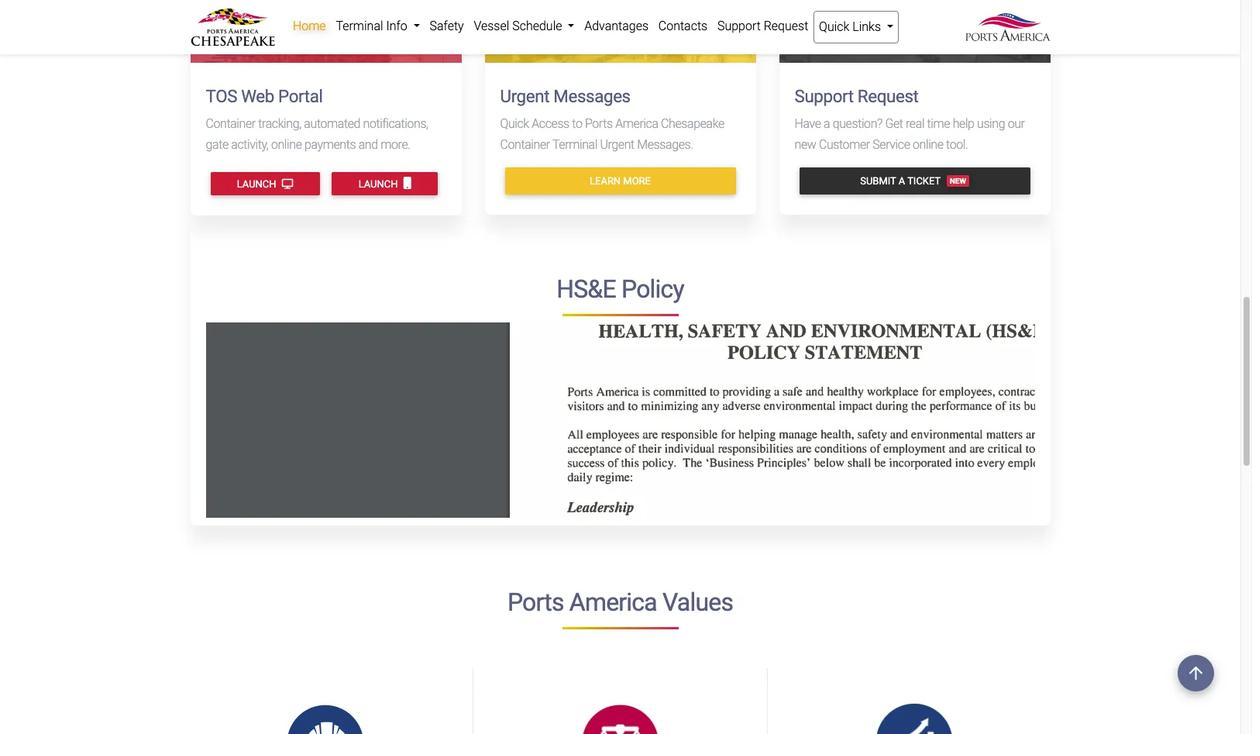 Task type: describe. For each thing, give the bounding box(es) containing it.
tracking,
[[258, 116, 301, 131]]

ports inside 'quick access to ports america chesapeake container terminal                         urgent messages.'
[[585, 116, 613, 131]]

our
[[1008, 116, 1025, 131]]

container inside 'quick access to ports america chesapeake container terminal                         urgent messages.'
[[500, 137, 550, 152]]

portal
[[278, 86, 323, 106]]

have a question? get real time help using our new customer service online tool.
[[795, 116, 1025, 152]]

tos web portal
[[206, 86, 323, 106]]

chesapeake
[[661, 116, 725, 131]]

advantages
[[585, 19, 649, 33]]

quick for quick links
[[819, 19, 850, 34]]

using
[[977, 116, 1005, 131]]

learn more
[[590, 175, 651, 187]]

home
[[293, 19, 326, 33]]

support request link
[[713, 11, 814, 42]]

quick for quick access to ports america chesapeake container terminal                         urgent messages.
[[500, 116, 529, 131]]

vessel schedule link
[[469, 11, 580, 42]]

new
[[950, 177, 966, 185]]

web
[[241, 86, 274, 106]]

links
[[853, 19, 881, 34]]

advantages link
[[580, 11, 654, 42]]

real
[[906, 116, 925, 131]]

urgent messages
[[500, 86, 631, 106]]

request inside the support request link
[[764, 19, 809, 33]]

safety link
[[425, 11, 469, 42]]

to
[[572, 116, 582, 131]]

terminal info link
[[331, 11, 425, 42]]

a for ticket
[[899, 175, 905, 187]]

customer
[[819, 137, 870, 152]]

have
[[795, 116, 821, 131]]

america inside 'quick access to ports america chesapeake container terminal                         urgent messages.'
[[616, 116, 659, 131]]

more.
[[381, 137, 411, 152]]

more
[[623, 175, 651, 187]]

hs&e
[[557, 274, 616, 304]]

1 vertical spatial support request
[[795, 86, 919, 106]]

schedule
[[512, 19, 562, 33]]

ports america values
[[508, 587, 733, 617]]

mobile image
[[404, 177, 411, 189]]

terminal info
[[336, 19, 411, 33]]

1 horizontal spatial support
[[795, 86, 854, 106]]



Task type: vqa. For each thing, say whether or not it's contained in the screenshot.
safety Link
yes



Task type: locate. For each thing, give the bounding box(es) containing it.
launch for 'desktop' icon
[[237, 178, 279, 190]]

1 horizontal spatial urgent
[[600, 137, 635, 152]]

2 launch link from the left
[[332, 172, 438, 195]]

1 launch link from the left
[[210, 172, 320, 195]]

urgent up access
[[500, 86, 550, 106]]

values
[[663, 587, 733, 617]]

access
[[532, 116, 570, 131]]

submit
[[861, 175, 896, 187]]

1 online from the left
[[271, 137, 302, 152]]

quick links link
[[814, 11, 899, 43]]

0 horizontal spatial support
[[718, 19, 761, 33]]

1 vertical spatial america
[[570, 587, 657, 617]]

0 horizontal spatial request
[[764, 19, 809, 33]]

request
[[764, 19, 809, 33], [858, 86, 919, 106]]

1 vertical spatial container
[[500, 137, 550, 152]]

vessel
[[474, 19, 509, 33]]

terminal
[[336, 19, 383, 33], [553, 137, 598, 152]]

0 horizontal spatial a
[[824, 116, 830, 131]]

info
[[386, 19, 408, 33]]

terminal left info
[[336, 19, 383, 33]]

a right have on the right top of page
[[824, 116, 830, 131]]

container up gate
[[206, 116, 256, 131]]

terminal down to
[[553, 137, 598, 152]]

0 vertical spatial urgent
[[500, 86, 550, 106]]

1 horizontal spatial quick
[[819, 19, 850, 34]]

support
[[718, 19, 761, 33], [795, 86, 854, 106]]

tos
[[206, 86, 237, 106]]

policy
[[622, 274, 684, 304]]

1 vertical spatial request
[[858, 86, 919, 106]]

launch link down activity,
[[210, 172, 320, 195]]

2 launch from the left
[[359, 178, 400, 190]]

tool.
[[946, 137, 968, 152]]

ports
[[585, 116, 613, 131], [508, 587, 564, 617]]

0 vertical spatial request
[[764, 19, 809, 33]]

0 vertical spatial quick
[[819, 19, 850, 34]]

new
[[795, 137, 816, 152]]

a
[[824, 116, 830, 131], [899, 175, 905, 187]]

1 horizontal spatial container
[[500, 137, 550, 152]]

submit a ticket
[[861, 175, 941, 187]]

a inside have a question? get real time help using our new customer service online tool.
[[824, 116, 830, 131]]

1 launch from the left
[[237, 178, 279, 190]]

1 horizontal spatial launch link
[[332, 172, 438, 195]]

1 vertical spatial terminal
[[553, 137, 598, 152]]

support request
[[718, 19, 809, 33], [795, 86, 919, 106]]

0 horizontal spatial ports
[[508, 587, 564, 617]]

container down access
[[500, 137, 550, 152]]

quick inside 'quick access to ports america chesapeake container terminal                         urgent messages.'
[[500, 116, 529, 131]]

notifications,
[[363, 116, 428, 131]]

0 horizontal spatial quick
[[500, 116, 529, 131]]

0 horizontal spatial container
[[206, 116, 256, 131]]

ticket
[[908, 175, 941, 187]]

online
[[271, 137, 302, 152], [913, 137, 944, 152]]

quick
[[819, 19, 850, 34], [500, 116, 529, 131]]

1 vertical spatial urgent
[[600, 137, 635, 152]]

a for question?
[[824, 116, 830, 131]]

quick links
[[819, 19, 884, 34]]

0 horizontal spatial terminal
[[336, 19, 383, 33]]

urgent up learn more in the top of the page
[[600, 137, 635, 152]]

0 horizontal spatial online
[[271, 137, 302, 152]]

contacts link
[[654, 11, 713, 42]]

1 vertical spatial a
[[899, 175, 905, 187]]

0 vertical spatial support
[[718, 19, 761, 33]]

learn
[[590, 175, 621, 187]]

quick left the links
[[819, 19, 850, 34]]

go to top image
[[1178, 655, 1215, 691]]

contacts
[[659, 19, 708, 33]]

urgent inside 'quick access to ports america chesapeake container terminal                         urgent messages.'
[[600, 137, 635, 152]]

container
[[206, 116, 256, 131], [500, 137, 550, 152]]

a left ticket
[[899, 175, 905, 187]]

quick left access
[[500, 116, 529, 131]]

online down tracking, on the top of the page
[[271, 137, 302, 152]]

0 vertical spatial a
[[824, 116, 830, 131]]

1 vertical spatial support
[[795, 86, 854, 106]]

activity,
[[231, 137, 269, 152]]

container tracking, automated notifications, gate activity, online payments and more.
[[206, 116, 428, 152]]

container inside container tracking, automated notifications, gate activity, online payments and more.
[[206, 116, 256, 131]]

launch
[[237, 178, 279, 190], [359, 178, 400, 190]]

terminal inside 'quick access to ports america chesapeake container terminal                         urgent messages.'
[[553, 137, 598, 152]]

0 vertical spatial terminal
[[336, 19, 383, 33]]

payments
[[305, 137, 356, 152]]

1 horizontal spatial ports
[[585, 116, 613, 131]]

launch link down more.
[[332, 172, 438, 195]]

0 vertical spatial ports
[[585, 116, 613, 131]]

safety
[[430, 19, 464, 33]]

0 horizontal spatial launch
[[237, 178, 279, 190]]

1 horizontal spatial online
[[913, 137, 944, 152]]

0 horizontal spatial urgent
[[500, 86, 550, 106]]

quick access to ports america chesapeake container terminal                         urgent messages.
[[500, 116, 725, 152]]

support up have on the right top of page
[[795, 86, 854, 106]]

1 vertical spatial ports
[[508, 587, 564, 617]]

1 horizontal spatial request
[[858, 86, 919, 106]]

hs&e policy
[[557, 274, 684, 304]]

request left quick links
[[764, 19, 809, 33]]

1 horizontal spatial terminal
[[553, 137, 598, 152]]

help
[[953, 116, 975, 131]]

online inside have a question? get real time help using our new customer service online tool.
[[913, 137, 944, 152]]

launch left mobile image at top
[[359, 178, 400, 190]]

0 horizontal spatial launch link
[[210, 172, 320, 195]]

1 horizontal spatial a
[[899, 175, 905, 187]]

learn more link
[[505, 167, 736, 195]]

support right contacts
[[718, 19, 761, 33]]

1 horizontal spatial launch
[[359, 178, 400, 190]]

0 vertical spatial container
[[206, 116, 256, 131]]

online inside container tracking, automated notifications, gate activity, online payments and more.
[[271, 137, 302, 152]]

messages.
[[637, 137, 693, 152]]

2 online from the left
[[913, 137, 944, 152]]

1 vertical spatial quick
[[500, 116, 529, 131]]

question?
[[833, 116, 883, 131]]

launch left 'desktop' icon
[[237, 178, 279, 190]]

and
[[359, 137, 378, 152]]

urgent
[[500, 86, 550, 106], [600, 137, 635, 152]]

get
[[885, 116, 903, 131]]

online down the time
[[913, 137, 944, 152]]

desktop image
[[282, 180, 293, 190]]

0 vertical spatial america
[[616, 116, 659, 131]]

vessel schedule
[[474, 19, 565, 33]]

service
[[873, 137, 910, 152]]

request up get
[[858, 86, 919, 106]]

messages
[[554, 86, 631, 106]]

0 vertical spatial support request
[[718, 19, 809, 33]]

automated
[[304, 116, 360, 131]]

launch link
[[210, 172, 320, 195], [332, 172, 438, 195]]

launch for mobile image at top
[[359, 178, 400, 190]]

america
[[616, 116, 659, 131], [570, 587, 657, 617]]

gate
[[206, 137, 228, 152]]

time
[[927, 116, 950, 131]]

home link
[[288, 11, 331, 42]]



